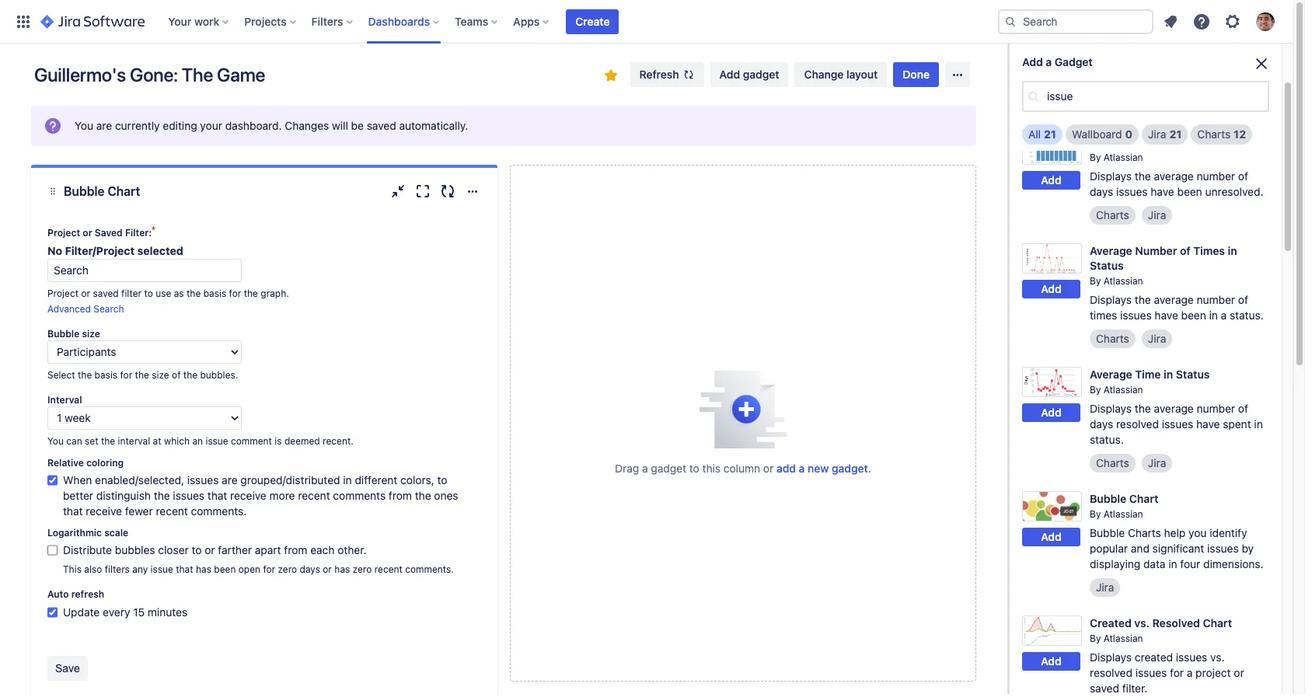 Task type: describe. For each thing, give the bounding box(es) containing it.
project or saved filter:
[[47, 227, 152, 239]]

0 vertical spatial vs.
[[1135, 617, 1150, 630]]

grouped/distributed
[[241, 474, 340, 487]]

relative
[[47, 457, 84, 469]]

interval
[[118, 435, 150, 447]]

created
[[1090, 617, 1132, 630]]

the down colors, at the left
[[415, 489, 431, 502]]

create button
[[566, 9, 619, 34]]

your
[[200, 119, 222, 132]]

created vs. resolved chart image
[[1022, 616, 1082, 646]]

1 horizontal spatial issue
[[206, 435, 228, 447]]

status inside average time in status by atlassian displays the average number of days resolved issues have spent in status.
[[1176, 368, 1210, 381]]

0 vertical spatial size
[[82, 328, 100, 340]]

1 vertical spatial basis
[[95, 369, 118, 381]]

help
[[1164, 526, 1186, 540]]

displays inside average number of times in status by atlassian displays the average number of times issues have been in a status.
[[1090, 293, 1132, 306]]

issues up "project"
[[1176, 651, 1208, 664]]

average number of times in status by atlassian displays the average number of times issues have been in a status.
[[1090, 244, 1264, 322]]

by
[[1242, 542, 1254, 555]]

displays inside by atlassian displays all unresolved issues assigned to me
[[1090, 61, 1132, 74]]

spent
[[1223, 418, 1252, 431]]

search image
[[1005, 15, 1017, 28]]

close icon image
[[1253, 54, 1271, 73]]

your work
[[168, 14, 219, 28]]

0 horizontal spatial that
[[63, 505, 83, 518]]

editing
[[163, 119, 197, 132]]

filter:
[[125, 227, 152, 239]]

more actions for bubble chart gadget image
[[463, 182, 482, 201]]

comments. inside "when enabled/selected, issues are grouped/distributed in different colors, to better distinguish the issues that receive more recent comments from the ones that receive fewer recent comments."
[[191, 505, 247, 518]]

resolved inside created vs. resolved chart by atlassian displays created issues vs. resolved issues for a project or saved filter.
[[1090, 666, 1133, 680]]

have inside average age chart by atlassian displays the average number of days issues have been unresolved.
[[1151, 185, 1175, 198]]

enabled/selected,
[[95, 474, 184, 487]]

from inside "when enabled/selected, issues are grouped/distributed in different colors, to better distinguish the issues that receive more recent comments from the ones that receive fewer recent comments."
[[389, 489, 412, 502]]

assigned
[[1090, 76, 1135, 89]]

the down enabled/selected,
[[154, 489, 170, 502]]

average for average time in status
[[1090, 368, 1133, 381]]

a left gadget
[[1046, 55, 1052, 68]]

each
[[310, 543, 335, 557]]

this
[[703, 461, 721, 475]]

saved inside project or saved filter to use as the basis for the graph. advanced search
[[93, 288, 119, 299]]

in right spent
[[1254, 418, 1263, 431]]

atlassian inside average time in status by atlassian displays the average number of days resolved issues have spent in status.
[[1104, 384, 1143, 396]]

gadget
[[1055, 55, 1093, 68]]

1 vertical spatial search field
[[47, 259, 242, 282]]

fewer
[[125, 505, 153, 518]]

set
[[85, 435, 98, 447]]

update every 15 minutes
[[63, 606, 187, 619]]

filter
[[121, 288, 142, 299]]

graph.
[[261, 288, 289, 299]]

number inside average time in status by atlassian displays the average number of days resolved issues have spent in status.
[[1197, 402, 1236, 415]]

issues down you can set the interval at which an issue comment is deemed recent.
[[187, 474, 219, 487]]

ones
[[434, 489, 458, 502]]

other.
[[338, 543, 367, 557]]

21 for jira 21
[[1170, 127, 1182, 141]]

the right select
[[78, 369, 92, 381]]

average inside average time in status by atlassian displays the average number of days resolved issues have spent in status.
[[1154, 402, 1194, 415]]

farther
[[218, 543, 252, 557]]

displays inside average age chart by atlassian displays the average number of days issues have been unresolved.
[[1090, 169, 1132, 183]]

issues inside by atlassian displays all unresolved issues assigned to me
[[1207, 61, 1239, 74]]

by inside average number of times in status by atlassian displays the average number of times issues have been in a status.
[[1090, 275, 1101, 287]]

logarithmic scale
[[47, 527, 128, 539]]

popular
[[1090, 542, 1128, 555]]

time
[[1135, 368, 1161, 381]]

maximize bubble chart image
[[414, 182, 432, 201]]

change layout
[[804, 68, 878, 81]]

settings image
[[1224, 12, 1242, 31]]

more
[[269, 489, 295, 502]]

or down each
[[323, 564, 332, 575]]

1 add button from the top
[[1022, 63, 1081, 81]]

average number of times in status image
[[1022, 243, 1082, 274]]

or left farther
[[205, 543, 215, 557]]

you for you are currently editing your dashboard. changes will be saved automatically.
[[75, 119, 93, 132]]

to inside distribute bubbles closer to or farther apart from each other. this also filters any issue that has been open for zero days or has zero recent comments.
[[192, 543, 202, 557]]

guillermo's
[[34, 64, 126, 86]]

to left this
[[690, 461, 700, 475]]

every
[[103, 606, 130, 619]]

been inside distribute bubbles closer to or farther apart from each other. this also filters any issue that has been open for zero days or has zero recent comments.
[[214, 564, 236, 575]]

of inside average time in status by atlassian displays the average number of days resolved issues have spent in status.
[[1238, 402, 1249, 415]]

unresolved
[[1149, 61, 1204, 74]]

distribute bubbles closer to or farther apart from each other. this also filters any issue that has been open for zero days or has zero recent comments.
[[63, 543, 454, 575]]

add for add button corresponding to bubble chart
[[1041, 531, 1062, 544]]

average for average number of times in status
[[1090, 244, 1133, 257]]

teams
[[455, 14, 488, 28]]

add right refresh icon
[[720, 68, 740, 81]]

Distribute bubbles closer to or farther apart from each other. checkbox
[[47, 543, 58, 558]]

average age chart image
[[1022, 134, 1082, 165]]

1 horizontal spatial recent
[[298, 489, 330, 502]]

auto refresh
[[47, 589, 104, 600]]

0 horizontal spatial receive
[[86, 505, 122, 518]]

that inside distribute bubbles closer to or farther apart from each other. this also filters any issue that has been open for zero days or has zero recent comments.
[[176, 564, 193, 575]]

apps
[[513, 14, 540, 28]]

add button for average age chart
[[1022, 171, 1081, 190]]

When enabled/selected, issues are grouped/distributed in different colors, to better distinguish the issues that receive more recent comments from the ones that receive fewer recent comments. checkbox
[[47, 473, 58, 488]]

add for add button associated with created vs. resolved chart
[[1041, 655, 1062, 668]]

dimensions.
[[1204, 557, 1264, 571]]

chart up filter:
[[108, 184, 140, 198]]

different
[[355, 474, 398, 487]]

you for you can set the interval at which an issue comment is deemed recent.
[[47, 435, 64, 447]]

drag a gadget to this column or add a new gadget .
[[615, 461, 871, 475]]

by inside created vs. resolved chart by atlassian displays created issues vs. resolved issues for a project or saved filter.
[[1090, 633, 1101, 645]]

status inside average number of times in status by atlassian displays the average number of times issues have been in a status.
[[1090, 259, 1124, 272]]

add for average age chart add button
[[1041, 174, 1062, 187]]

comments. inside distribute bubbles closer to or farther apart from each other. this also filters any issue that has been open for zero days or has zero recent comments.
[[405, 564, 454, 575]]

add a gadget
[[1022, 55, 1093, 68]]

charts for average time in status
[[1096, 456, 1130, 470]]

the inside average time in status by atlassian displays the average number of days resolved issues have spent in status.
[[1135, 402, 1151, 415]]

number inside average age chart by atlassian displays the average number of days issues have been unresolved.
[[1197, 169, 1236, 183]]

use
[[156, 288, 171, 299]]

0 vertical spatial receive
[[230, 489, 267, 502]]

in inside "when enabled/selected, issues are grouped/distributed in different colors, to better distinguish the issues that receive more recent comments from the ones that receive fewer recent comments."
[[343, 474, 352, 487]]

all
[[1029, 127, 1041, 141]]

add button for created vs. resolved chart
[[1022, 653, 1081, 671]]

auto
[[47, 589, 69, 600]]

gadget inside add gadget button
[[743, 68, 779, 81]]

colors,
[[401, 474, 434, 487]]

1 vertical spatial size
[[152, 369, 169, 381]]

or left saved
[[83, 227, 92, 239]]

comments
[[333, 489, 386, 502]]

Auto refresh checkbox
[[47, 605, 58, 620]]

times
[[1090, 309, 1118, 322]]

logarithmic
[[47, 527, 102, 539]]

select the basis for the size of the bubbles.
[[47, 369, 238, 381]]

average for average age chart
[[1090, 135, 1133, 148]]

a right add
[[799, 461, 805, 475]]

created vs. resolved chart by atlassian displays created issues vs. resolved issues for a project or saved filter.
[[1090, 617, 1245, 694]]

at
[[153, 435, 161, 447]]

filters
[[312, 14, 343, 28]]

status. inside average time in status by atlassian displays the average number of days resolved issues have spent in status.
[[1090, 433, 1124, 446]]

created
[[1135, 651, 1173, 664]]

notifications image
[[1162, 12, 1180, 31]]

the inside average age chart by atlassian displays the average number of days issues have been unresolved.
[[1135, 169, 1151, 183]]

0 horizontal spatial gadget
[[651, 461, 687, 475]]

better
[[63, 489, 93, 502]]

will
[[332, 119, 348, 132]]

number inside average number of times in status by atlassian displays the average number of times issues have been in a status.
[[1197, 293, 1236, 306]]

for inside created vs. resolved chart by atlassian displays created issues vs. resolved issues for a project or saved filter.
[[1170, 666, 1184, 680]]

interval
[[47, 394, 82, 406]]

jira right 0
[[1148, 127, 1167, 141]]

be
[[351, 119, 364, 132]]

comment
[[231, 435, 272, 447]]

primary element
[[9, 0, 998, 43]]

or inside project or saved filter to use as the basis for the graph. advanced search
[[81, 288, 90, 299]]

data
[[1144, 557, 1166, 571]]

12
[[1234, 127, 1246, 141]]

0
[[1126, 127, 1133, 141]]

by atlassian displays all unresolved issues assigned to me
[[1090, 43, 1239, 89]]

your
[[168, 14, 192, 28]]

dashboards button
[[364, 9, 446, 34]]

create
[[576, 14, 610, 28]]

atlassian inside average number of times in status by atlassian displays the average number of times issues have been in a status.
[[1104, 275, 1143, 287]]

.
[[868, 461, 871, 475]]

chart inside created vs. resolved chart by atlassian displays created issues vs. resolved issues for a project or saved filter.
[[1203, 617, 1232, 630]]

star guillermo's gone: the game image
[[601, 66, 620, 85]]

2 horizontal spatial gadget
[[832, 461, 868, 475]]

as
[[174, 288, 184, 299]]

in right time on the right of page
[[1164, 368, 1173, 381]]

add gadget button
[[710, 62, 789, 87]]

automatically.
[[399, 119, 468, 132]]

days inside average age chart by atlassian displays the average number of days issues have been unresolved.
[[1090, 185, 1114, 198]]

can
[[66, 435, 82, 447]]

displays inside created vs. resolved chart by atlassian displays created issues vs. resolved issues for a project or saved filter.
[[1090, 651, 1132, 664]]



Task type: vqa. For each thing, say whether or not it's contained in the screenshot.
CHANGES
yes



Task type: locate. For each thing, give the bounding box(es) containing it.
0 vertical spatial are
[[96, 119, 112, 132]]

3 average from the top
[[1090, 368, 1133, 381]]

charts 12
[[1198, 127, 1246, 141]]

6 by from the top
[[1090, 633, 1101, 645]]

bubble for bubble chart by atlassian bubble charts help you identify popular and significant issues by displaying data in four dimensions.
[[1090, 492, 1127, 505]]

6 atlassian from the top
[[1104, 633, 1143, 645]]

5 displays from the top
[[1090, 651, 1132, 664]]

2 add button from the top
[[1022, 171, 1081, 190]]

0 horizontal spatial has
[[196, 564, 211, 575]]

average down number
[[1154, 293, 1194, 306]]

zero down other.
[[353, 564, 372, 575]]

atlassian down 0
[[1104, 152, 1143, 163]]

days inside distribute bubbles closer to or farther apart from each other. this also filters any issue that has been open for zero days or has zero recent comments.
[[300, 564, 320, 575]]

by inside average time in status by atlassian displays the average number of days resolved issues have spent in status.
[[1090, 384, 1101, 396]]

a down times
[[1221, 309, 1227, 322]]

days
[[1090, 185, 1114, 198], [1090, 418, 1114, 431], [300, 564, 320, 575]]

add down created vs. resolved chart image
[[1041, 655, 1062, 668]]

2 horizontal spatial recent
[[374, 564, 403, 575]]

1 vertical spatial vs.
[[1211, 651, 1225, 664]]

no
[[47, 244, 62, 257]]

refresh
[[71, 589, 104, 600]]

1 vertical spatial comments.
[[405, 564, 454, 575]]

the up interval
[[135, 369, 149, 381]]

to inside "when enabled/selected, issues are grouped/distributed in different colors, to better distinguish the issues that receive more recent comments from the ones that receive fewer recent comments."
[[437, 474, 447, 487]]

atlassian inside bubble chart by atlassian bubble charts help you identify popular and significant issues by displaying data in four dimensions.
[[1104, 508, 1143, 520]]

atlassian up popular
[[1104, 508, 1143, 520]]

search
[[94, 303, 124, 315]]

issues right "times"
[[1120, 309, 1152, 322]]

from
[[389, 489, 412, 502], [284, 543, 307, 557]]

your work button
[[163, 9, 235, 34]]

the left bubbles.
[[183, 369, 198, 381]]

average time in status by atlassian displays the average number of days resolved issues have spent in status.
[[1090, 368, 1263, 446]]

resolved inside average time in status by atlassian displays the average number of days resolved issues have spent in status.
[[1116, 418, 1159, 431]]

vs.
[[1135, 617, 1150, 630], [1211, 651, 1225, 664]]

average
[[1090, 135, 1133, 148], [1090, 244, 1133, 257], [1090, 368, 1133, 381]]

a left "project"
[[1187, 666, 1193, 680]]

0 horizontal spatial search field
[[47, 259, 242, 282]]

work
[[194, 14, 219, 28]]

chart right "resolved"
[[1203, 617, 1232, 630]]

dashboards
[[368, 14, 430, 28]]

a right drag
[[642, 461, 648, 475]]

distinguish
[[96, 489, 151, 502]]

your profile and settings image
[[1256, 12, 1275, 31]]

have down the age
[[1151, 185, 1175, 198]]

2 number from the top
[[1197, 293, 1236, 306]]

0 horizontal spatial basis
[[95, 369, 118, 381]]

or
[[83, 227, 92, 239], [81, 288, 90, 299], [763, 461, 774, 475], [205, 543, 215, 557], [323, 564, 332, 575], [1234, 666, 1245, 680]]

that down the closer at the left bottom of the page
[[176, 564, 193, 575]]

2 project from the top
[[47, 288, 79, 299]]

add down average number of times in status "image"
[[1041, 283, 1062, 296]]

refresh image
[[682, 68, 695, 81]]

select
[[47, 369, 75, 381]]

for right select
[[120, 369, 132, 381]]

the right as
[[187, 288, 201, 299]]

gadget right new
[[832, 461, 868, 475]]

average inside average age chart by atlassian displays the average number of days issues have been unresolved.
[[1154, 169, 1194, 183]]

the
[[1135, 169, 1151, 183], [187, 288, 201, 299], [244, 288, 258, 299], [1135, 293, 1151, 306], [78, 369, 92, 381], [135, 369, 149, 381], [183, 369, 198, 381], [1135, 402, 1151, 415], [101, 435, 115, 447], [154, 489, 170, 502], [415, 489, 431, 502]]

status. inside average number of times in status by atlassian displays the average number of times issues have been in a status.
[[1230, 309, 1264, 322]]

3 add button from the top
[[1022, 280, 1081, 299]]

2 vertical spatial have
[[1197, 418, 1220, 431]]

you down guillermo's
[[75, 119, 93, 132]]

which
[[164, 435, 190, 447]]

are down comment
[[222, 474, 238, 487]]

0 horizontal spatial from
[[284, 543, 307, 557]]

bubble chart
[[64, 184, 140, 198]]

0 vertical spatial you
[[75, 119, 93, 132]]

issue right the any
[[150, 564, 173, 575]]

project up advanced
[[47, 288, 79, 299]]

1 average from the top
[[1090, 135, 1133, 148]]

5 atlassian from the top
[[1104, 508, 1143, 520]]

project for project or saved filter:
[[47, 227, 80, 239]]

displays inside average time in status by atlassian displays the average number of days resolved issues have spent in status.
[[1090, 402, 1132, 415]]

1 vertical spatial been
[[1182, 309, 1207, 322]]

for inside distribute bubbles closer to or farther apart from each other. this also filters any issue that has been open for zero days or has zero recent comments.
[[263, 564, 275, 575]]

0 horizontal spatial size
[[82, 328, 100, 340]]

3 average from the top
[[1154, 402, 1194, 415]]

from left each
[[284, 543, 307, 557]]

projects
[[244, 14, 287, 28]]

age
[[1135, 135, 1156, 148]]

saved left filter. on the bottom of page
[[1090, 682, 1120, 694]]

column
[[724, 461, 761, 475]]

1 vertical spatial resolved
[[1090, 666, 1133, 680]]

all
[[1135, 61, 1146, 74]]

1 horizontal spatial comments.
[[405, 564, 454, 575]]

1 vertical spatial issue
[[150, 564, 173, 575]]

any
[[132, 564, 148, 575]]

also
[[84, 564, 102, 575]]

has
[[196, 564, 211, 575], [335, 564, 350, 575]]

1 zero from the left
[[278, 564, 297, 575]]

add button down average age chart image
[[1022, 171, 1081, 190]]

2 21 from the left
[[1170, 127, 1182, 141]]

1 horizontal spatial from
[[389, 489, 412, 502]]

1 vertical spatial from
[[284, 543, 307, 557]]

0 vertical spatial that
[[207, 489, 227, 502]]

4 add button from the top
[[1022, 404, 1081, 423]]

0 vertical spatial saved
[[367, 119, 396, 132]]

2 horizontal spatial saved
[[1090, 682, 1120, 694]]

1 vertical spatial average
[[1154, 293, 1194, 306]]

0 horizontal spatial are
[[96, 119, 112, 132]]

gone:
[[130, 64, 178, 86]]

more dashboard actions image
[[949, 65, 967, 84]]

basis inside project or saved filter to use as the basis for the graph. advanced search
[[203, 288, 226, 299]]

recent inside distribute bubbles closer to or farther apart from each other. this also filters any issue that has been open for zero days or has zero recent comments.
[[374, 564, 403, 575]]

refresh bubble chart image
[[439, 182, 457, 201]]

bubbles
[[115, 543, 155, 557]]

1 horizontal spatial zero
[[353, 564, 372, 575]]

search field up gadget
[[998, 9, 1154, 34]]

minimize bubble chart image
[[389, 182, 407, 201]]

2 zero from the left
[[353, 564, 372, 575]]

project
[[47, 227, 80, 239], [47, 288, 79, 299]]

to up ones
[[437, 474, 447, 487]]

15
[[133, 606, 145, 619]]

0 horizontal spatial status
[[1090, 259, 1124, 272]]

jira down assigned
[[1096, 99, 1115, 113]]

1 horizontal spatial basis
[[203, 288, 226, 299]]

1 vertical spatial that
[[63, 505, 83, 518]]

average inside average age chart by atlassian displays the average number of days issues have been unresolved.
[[1090, 135, 1133, 148]]

of inside average age chart by atlassian displays the average number of days issues have been unresolved.
[[1238, 169, 1249, 183]]

1 has from the left
[[196, 564, 211, 575]]

identify
[[1210, 526, 1248, 540]]

add button down bubble chart image
[[1022, 528, 1081, 547]]

jira up number
[[1148, 208, 1167, 222]]

1 horizontal spatial status.
[[1230, 309, 1264, 322]]

1 vertical spatial receive
[[86, 505, 122, 518]]

6 add button from the top
[[1022, 653, 1081, 671]]

distribute
[[63, 543, 112, 557]]

issue right an
[[206, 435, 228, 447]]

3 displays from the top
[[1090, 293, 1132, 306]]

0 vertical spatial from
[[389, 489, 412, 502]]

0 horizontal spatial zero
[[278, 564, 297, 575]]

issues inside average time in status by atlassian displays the average number of days resolved issues have spent in status.
[[1162, 418, 1194, 431]]

1 horizontal spatial 21
[[1170, 127, 1182, 141]]

or right "project"
[[1234, 666, 1245, 680]]

minutes
[[148, 606, 187, 619]]

add down average age chart image
[[1041, 174, 1062, 187]]

filters button
[[307, 9, 359, 34]]

saved right be
[[367, 119, 396, 132]]

by inside bubble chart by atlassian bubble charts help you identify popular and significant issues by displaying data in four dimensions.
[[1090, 508, 1101, 520]]

0 horizontal spatial saved
[[93, 288, 119, 299]]

advanced
[[47, 303, 91, 315]]

1 vertical spatial you
[[47, 435, 64, 447]]

the down time on the right of page
[[1135, 402, 1151, 415]]

layout
[[847, 68, 878, 81]]

2 vertical spatial days
[[300, 564, 320, 575]]

1 vertical spatial project
[[47, 288, 79, 299]]

project
[[1196, 666, 1231, 680]]

atlassian up "times"
[[1104, 275, 1143, 287]]

apart
[[255, 543, 281, 557]]

3 atlassian from the top
[[1104, 275, 1143, 287]]

1 horizontal spatial vs.
[[1211, 651, 1225, 664]]

is
[[275, 435, 282, 447]]

1 project from the top
[[47, 227, 80, 239]]

have up time on the right of page
[[1155, 309, 1179, 322]]

jira down displaying
[[1096, 581, 1115, 594]]

1 vertical spatial recent
[[156, 505, 188, 518]]

chart
[[1159, 135, 1188, 148], [108, 184, 140, 198], [1130, 492, 1159, 505], [1203, 617, 1232, 630]]

bubble chart image
[[1022, 491, 1082, 522]]

have inside average number of times in status by atlassian displays the average number of times issues have been in a status.
[[1155, 309, 1179, 322]]

1 horizontal spatial status
[[1176, 368, 1210, 381]]

2 by from the top
[[1090, 152, 1101, 163]]

1 horizontal spatial has
[[335, 564, 350, 575]]

comments. up farther
[[191, 505, 247, 518]]

the down number
[[1135, 293, 1151, 306]]

for down created
[[1170, 666, 1184, 680]]

by down the created
[[1090, 633, 1101, 645]]

add
[[777, 461, 796, 475]]

for down apart
[[263, 564, 275, 575]]

been down times
[[1182, 309, 1207, 322]]

atlassian inside by atlassian displays all unresolved issues assigned to me
[[1104, 43, 1143, 54]]

project inside project or saved filter to use as the basis for the graph. advanced search
[[47, 288, 79, 299]]

None submit
[[47, 656, 88, 681]]

4 displays from the top
[[1090, 402, 1132, 415]]

appswitcher icon image
[[14, 12, 33, 31]]

in down times
[[1210, 309, 1218, 322]]

project or saved filter to use as the basis for the graph. advanced search
[[47, 288, 289, 315]]

atlassian inside average age chart by atlassian displays the average number of days issues have been unresolved.
[[1104, 152, 1143, 163]]

comments. down ones
[[405, 564, 454, 575]]

for left graph.
[[229, 288, 241, 299]]

by up gadget
[[1090, 43, 1101, 54]]

a inside created vs. resolved chart by atlassian displays created issues vs. resolved issues for a project or saved filter.
[[1187, 666, 1193, 680]]

add button down average number of times in status "image"
[[1022, 280, 1081, 299]]

0 vertical spatial days
[[1090, 185, 1114, 198]]

average left number
[[1090, 244, 1133, 257]]

you
[[75, 119, 93, 132], [47, 435, 64, 447]]

zero
[[278, 564, 297, 575], [353, 564, 372, 575]]

1 horizontal spatial receive
[[230, 489, 267, 502]]

saved inside created vs. resolved chart by atlassian displays created issues vs. resolved issues for a project or saved filter.
[[1090, 682, 1120, 694]]

issues down identify
[[1208, 542, 1239, 555]]

in right times
[[1228, 244, 1238, 257]]

0 vertical spatial comments.
[[191, 505, 247, 518]]

average time in status image
[[1022, 367, 1082, 398]]

1 horizontal spatial that
[[176, 564, 193, 575]]

been inside average age chart by atlassian displays the average number of days issues have been unresolved.
[[1178, 185, 1203, 198]]

add button for average time in status
[[1022, 404, 1081, 423]]

gadget right drag
[[651, 461, 687, 475]]

jira down average time in status by atlassian displays the average number of days resolved issues have spent in status.
[[1148, 456, 1167, 470]]

filter/project
[[65, 244, 135, 257]]

days inside average time in status by atlassian displays the average number of days resolved issues have spent in status.
[[1090, 418, 1114, 431]]

1 vertical spatial have
[[1155, 309, 1179, 322]]

1 horizontal spatial gadget
[[743, 68, 779, 81]]

1 by from the top
[[1090, 43, 1101, 54]]

2 average from the top
[[1090, 244, 1133, 257]]

0 vertical spatial basis
[[203, 288, 226, 299]]

4 atlassian from the top
[[1104, 384, 1143, 396]]

chart inside average age chart by atlassian displays the average number of days issues have been unresolved.
[[1159, 135, 1188, 148]]

charts for average number of times in status
[[1096, 332, 1130, 345]]

add
[[1022, 55, 1043, 68], [1041, 65, 1062, 78], [720, 68, 740, 81], [1041, 174, 1062, 187], [1041, 283, 1062, 296], [1041, 406, 1062, 419], [1041, 531, 1062, 544], [1041, 655, 1062, 668]]

4 by from the top
[[1090, 384, 1101, 396]]

issue inside distribute bubbles closer to or farther apart from each other. this also filters any issue that has been open for zero days or has zero recent comments.
[[150, 564, 173, 575]]

issues down enabled/selected,
[[173, 489, 204, 502]]

size down advanced search link
[[82, 328, 100, 340]]

no filter/project selected
[[47, 244, 183, 257]]

to inside by atlassian displays all unresolved issues assigned to me
[[1138, 76, 1148, 89]]

2 displays from the top
[[1090, 169, 1132, 183]]

teams button
[[450, 9, 504, 34]]

been down farther
[[214, 564, 236, 575]]

issues inside average age chart by atlassian displays the average number of days issues have been unresolved.
[[1116, 185, 1148, 198]]

status right time on the right of page
[[1176, 368, 1210, 381]]

the
[[182, 64, 213, 86]]

search field inside banner
[[998, 9, 1154, 34]]

1 vertical spatial days
[[1090, 418, 1114, 431]]

resolved up filter. on the bottom of page
[[1090, 666, 1133, 680]]

0 vertical spatial have
[[1151, 185, 1175, 198]]

0 vertical spatial been
[[1178, 185, 1203, 198]]

the left graph.
[[244, 288, 258, 299]]

average left time on the right of page
[[1090, 368, 1133, 381]]

search field down selected
[[47, 259, 242, 282]]

0 horizontal spatial you
[[47, 435, 64, 447]]

have
[[1151, 185, 1175, 198], [1155, 309, 1179, 322], [1197, 418, 1220, 431]]

issues left close icon
[[1207, 61, 1239, 74]]

jira 21
[[1148, 127, 1182, 141]]

3 number from the top
[[1197, 402, 1236, 415]]

add left gadget
[[1022, 55, 1043, 68]]

the down the age
[[1135, 169, 1151, 183]]

been inside average number of times in status by atlassian displays the average number of times issues have been in a status.
[[1182, 309, 1207, 322]]

0 horizontal spatial comments.
[[191, 505, 247, 518]]

2 vertical spatial average
[[1090, 368, 1133, 381]]

banner containing your work
[[0, 0, 1294, 44]]

when enabled/selected, issues are grouped/distributed in different colors, to better distinguish the issues that receive more recent comments from the ones that receive fewer recent comments.
[[63, 474, 458, 518]]

Search gadgets field
[[1043, 82, 1268, 110]]

0 vertical spatial issue
[[206, 435, 228, 447]]

1 average from the top
[[1154, 169, 1194, 183]]

issues down created
[[1136, 666, 1167, 680]]

2 atlassian from the top
[[1104, 152, 1143, 163]]

1 vertical spatial status.
[[1090, 433, 1124, 446]]

add button for bubble chart
[[1022, 528, 1081, 547]]

number up spent
[[1197, 402, 1236, 415]]

add for add button for average time in status
[[1041, 406, 1062, 419]]

2 has from the left
[[335, 564, 350, 575]]

chart up and
[[1130, 492, 1159, 505]]

from inside distribute bubbles closer to or farther apart from each other. this also filters any issue that has been open for zero days or has zero recent comments.
[[284, 543, 307, 557]]

0 vertical spatial project
[[47, 227, 80, 239]]

that down better
[[63, 505, 83, 518]]

average down time on the right of page
[[1154, 402, 1194, 415]]

0 vertical spatial status
[[1090, 259, 1124, 272]]

add for add button for average number of times in status
[[1041, 283, 1062, 296]]

status up "times"
[[1090, 259, 1124, 272]]

1 horizontal spatial you
[[75, 119, 93, 132]]

by inside by atlassian displays all unresolved issues assigned to me
[[1090, 43, 1101, 54]]

bubble size
[[47, 328, 100, 340]]

add button
[[1022, 63, 1081, 81], [1022, 171, 1081, 190], [1022, 280, 1081, 299], [1022, 404, 1081, 423], [1022, 528, 1081, 547], [1022, 653, 1081, 671]]

dashboard.
[[225, 119, 282, 132]]

add button left assigned
[[1022, 63, 1081, 81]]

3 by from the top
[[1090, 275, 1101, 287]]

change layout button
[[795, 62, 887, 87]]

vs. up "project"
[[1211, 651, 1225, 664]]

0 horizontal spatial issue
[[150, 564, 173, 575]]

zero down apart
[[278, 564, 297, 575]]

1 horizontal spatial saved
[[367, 119, 396, 132]]

in inside bubble chart by atlassian bubble charts help you identify popular and significant issues by displaying data in four dimensions.
[[1169, 557, 1178, 571]]

by inside average age chart by atlassian displays the average number of days issues have been unresolved.
[[1090, 152, 1101, 163]]

resolved
[[1153, 617, 1200, 630]]

project for project or saved filter to use as the basis for the graph. advanced search
[[47, 288, 79, 299]]

1 vertical spatial status
[[1176, 368, 1210, 381]]

issues
[[1207, 61, 1239, 74], [1116, 185, 1148, 198], [1120, 309, 1152, 322], [1162, 418, 1194, 431], [187, 474, 219, 487], [173, 489, 204, 502], [1208, 542, 1239, 555], [1176, 651, 1208, 664], [1136, 666, 1167, 680]]

0 vertical spatial number
[[1197, 169, 1236, 183]]

1 horizontal spatial size
[[152, 369, 169, 381]]

have inside average time in status by atlassian displays the average number of days resolved issues have spent in status.
[[1197, 418, 1220, 431]]

1 horizontal spatial are
[[222, 474, 238, 487]]

apps button
[[509, 9, 555, 34]]

or inside created vs. resolved chart by atlassian displays created issues vs. resolved issues for a project or saved filter.
[[1234, 666, 1245, 680]]

atlassian inside created vs. resolved chart by atlassian displays created issues vs. resolved issues for a project or saved filter.
[[1104, 633, 1143, 645]]

2 vertical spatial that
[[176, 564, 193, 575]]

0 vertical spatial recent
[[298, 489, 330, 502]]

the right "set"
[[101, 435, 115, 447]]

by down wallboard
[[1090, 152, 1101, 163]]

average inside average time in status by atlassian displays the average number of days resolved issues have spent in status.
[[1090, 368, 1133, 381]]

jira
[[1096, 99, 1115, 113], [1148, 127, 1167, 141], [1148, 208, 1167, 222], [1148, 332, 1167, 345], [1148, 456, 1167, 470], [1096, 581, 1115, 594]]

charts inside bubble chart by atlassian bubble charts help you identify popular and significant issues by displaying data in four dimensions.
[[1128, 526, 1161, 540]]

game
[[217, 64, 265, 86]]

1 vertical spatial saved
[[93, 288, 119, 299]]

add for first add button
[[1041, 65, 1062, 78]]

0 vertical spatial search field
[[998, 9, 1154, 34]]

0 horizontal spatial vs.
[[1135, 617, 1150, 630]]

by up "times"
[[1090, 275, 1101, 287]]

5 add button from the top
[[1022, 528, 1081, 547]]

currently
[[115, 119, 160, 132]]

average age chart by atlassian displays the average number of days issues have been unresolved.
[[1090, 135, 1264, 198]]

1 vertical spatial number
[[1197, 293, 1236, 306]]

issues left spent
[[1162, 418, 1194, 431]]

21 for all 21
[[1044, 127, 1057, 141]]

filter.
[[1123, 682, 1148, 694]]

1 vertical spatial are
[[222, 474, 238, 487]]

atlassian up all on the right top of page
[[1104, 43, 1143, 54]]

in up comments
[[343, 474, 352, 487]]

2 vertical spatial saved
[[1090, 682, 1120, 694]]

that down you can set the interval at which an issue comment is deemed recent.
[[207, 489, 227, 502]]

you left can
[[47, 435, 64, 447]]

banner
[[0, 0, 1294, 44]]

receive
[[230, 489, 267, 502], [86, 505, 122, 518]]

have left spent
[[1197, 418, 1220, 431]]

2 vertical spatial recent
[[374, 564, 403, 575]]

add a new gadget button
[[777, 461, 868, 476]]

2 average from the top
[[1154, 293, 1194, 306]]

add button for average number of times in status
[[1022, 280, 1081, 299]]

a inside average number of times in status by atlassian displays the average number of times issues have been in a status.
[[1221, 309, 1227, 322]]

0 horizontal spatial status.
[[1090, 433, 1124, 446]]

projects button
[[240, 9, 302, 34]]

recent.
[[323, 435, 354, 447]]

0 vertical spatial resolved
[[1116, 418, 1159, 431]]

the inside average number of times in status by atlassian displays the average number of times issues have been in a status.
[[1135, 293, 1151, 306]]

1 displays from the top
[[1090, 61, 1132, 74]]

drag
[[615, 461, 639, 475]]

displays
[[1090, 61, 1132, 74], [1090, 169, 1132, 183], [1090, 293, 1132, 306], [1090, 402, 1132, 415], [1090, 651, 1132, 664]]

basis right as
[[203, 288, 226, 299]]

jira software image
[[40, 12, 145, 31], [40, 12, 145, 31]]

four
[[1181, 557, 1201, 571]]

0 vertical spatial average
[[1090, 135, 1133, 148]]

0 vertical spatial average
[[1154, 169, 1194, 183]]

of
[[1238, 169, 1249, 183], [1180, 244, 1191, 257], [1238, 293, 1249, 306], [172, 369, 181, 381], [1238, 402, 1249, 415]]

2 vertical spatial average
[[1154, 402, 1194, 415]]

charts for average age chart
[[1096, 208, 1130, 222]]

0 vertical spatial status.
[[1230, 309, 1264, 322]]

5 by from the top
[[1090, 508, 1101, 520]]

1 21 from the left
[[1044, 127, 1057, 141]]

bubble chart by atlassian bubble charts help you identify popular and significant issues by displaying data in four dimensions.
[[1090, 492, 1264, 571]]

or up advanced search link
[[81, 288, 90, 299]]

refresh button
[[630, 62, 704, 87]]

1 vertical spatial average
[[1090, 244, 1133, 257]]

unresolved.
[[1206, 185, 1264, 198]]

average down jira 21
[[1154, 169, 1194, 183]]

chart right the age
[[1159, 135, 1188, 148]]

2 horizontal spatial that
[[207, 489, 227, 502]]

1 horizontal spatial search field
[[998, 9, 1154, 34]]

resolved down time on the right of page
[[1116, 418, 1159, 431]]

average inside average number of times in status by atlassian displays the average number of times issues have been in a status.
[[1090, 244, 1133, 257]]

or left add
[[763, 461, 774, 475]]

issues inside bubble chart by atlassian bubble charts help you identify popular and significant issues by displaying data in four dimensions.
[[1208, 542, 1239, 555]]

open
[[239, 564, 261, 575]]

to inside project or saved filter to use as the basis for the graph. advanced search
[[144, 288, 153, 299]]

been left unresolved.
[[1178, 185, 1203, 198]]

bubble for bubble size
[[47, 328, 79, 340]]

0 horizontal spatial 21
[[1044, 127, 1057, 141]]

0 horizontal spatial recent
[[156, 505, 188, 518]]

Search field
[[998, 9, 1154, 34], [47, 259, 242, 282]]

for
[[229, 288, 241, 299], [120, 369, 132, 381], [263, 564, 275, 575], [1170, 666, 1184, 680]]

size left bubbles.
[[152, 369, 169, 381]]

refresh
[[640, 68, 679, 81]]

issues inside average number of times in status by atlassian displays the average number of times issues have been in a status.
[[1120, 309, 1152, 322]]

2 vertical spatial been
[[214, 564, 236, 575]]

help image
[[1193, 12, 1211, 31]]

by right 'average time in status' image
[[1090, 384, 1101, 396]]

1 atlassian from the top
[[1104, 43, 1143, 54]]

add gadget img image
[[700, 370, 787, 448]]

issue
[[206, 435, 228, 447], [150, 564, 173, 575]]

2 vertical spatial number
[[1197, 402, 1236, 415]]

add gadget
[[720, 68, 779, 81]]

bubble for bubble chart
[[64, 184, 105, 198]]

for inside project or saved filter to use as the basis for the graph. advanced search
[[229, 288, 241, 299]]

to right the closer at the left bottom of the page
[[192, 543, 202, 557]]

1 number from the top
[[1197, 169, 1236, 183]]

number up unresolved.
[[1197, 169, 1236, 183]]

average inside average number of times in status by atlassian displays the average number of times issues have been in a status.
[[1154, 293, 1194, 306]]

jira up time on the right of page
[[1148, 332, 1167, 345]]

are inside "when enabled/selected, issues are grouped/distributed in different colors, to better distinguish the issues that receive more recent comments from the ones that receive fewer recent comments."
[[222, 474, 238, 487]]

me
[[1151, 76, 1166, 89]]

chart inside bubble chart by atlassian bubble charts help you identify popular and significant issues by displaying data in four dimensions.
[[1130, 492, 1159, 505]]



